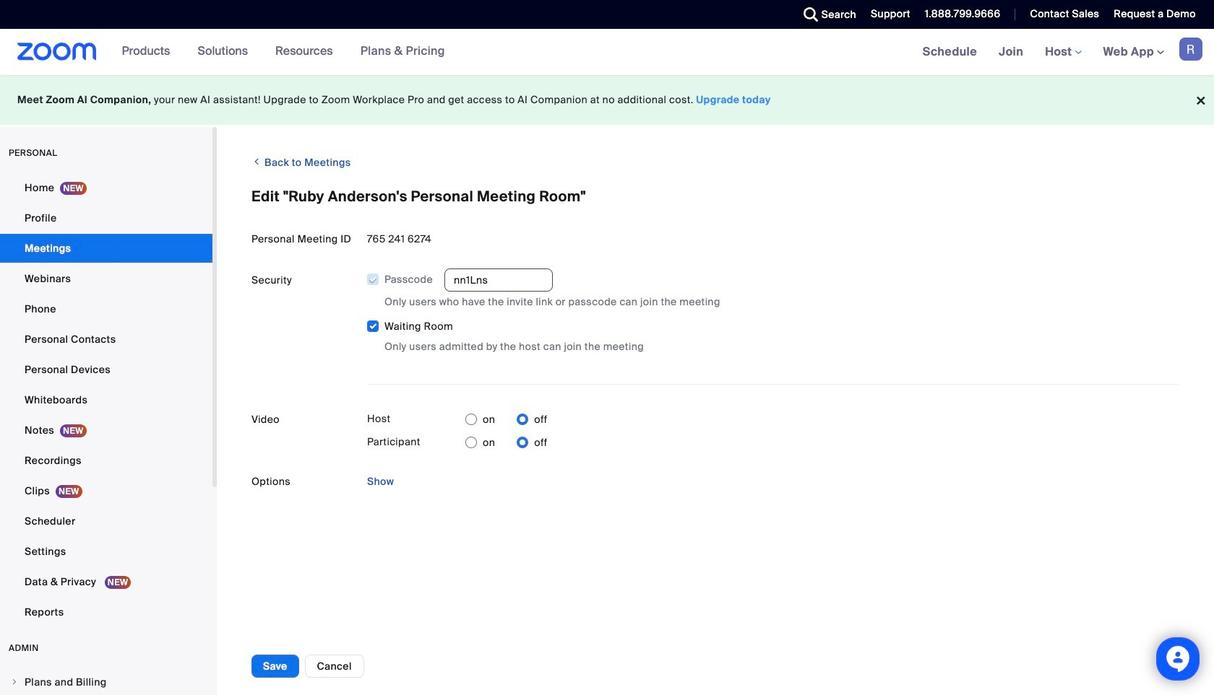 Task type: vqa. For each thing, say whether or not it's contained in the screenshot.
2nd tab from right
no



Task type: locate. For each thing, give the bounding box(es) containing it.
group
[[366, 269, 1180, 355]]

product information navigation
[[111, 29, 456, 75]]

option group
[[465, 409, 548, 432], [465, 432, 548, 455]]

meetings navigation
[[912, 29, 1214, 76]]

zoom logo image
[[17, 43, 97, 61]]

banner
[[0, 29, 1214, 76]]

1 option group from the top
[[465, 409, 548, 432]]

right image
[[10, 679, 19, 687]]

None text field
[[444, 269, 553, 292]]

footer
[[0, 75, 1214, 125]]

profile picture image
[[1180, 38, 1203, 61]]

menu item
[[0, 669, 212, 696]]



Task type: describe. For each thing, give the bounding box(es) containing it.
personal menu menu
[[0, 173, 212, 629]]

left image
[[252, 155, 262, 169]]

2 option group from the top
[[465, 432, 548, 455]]



